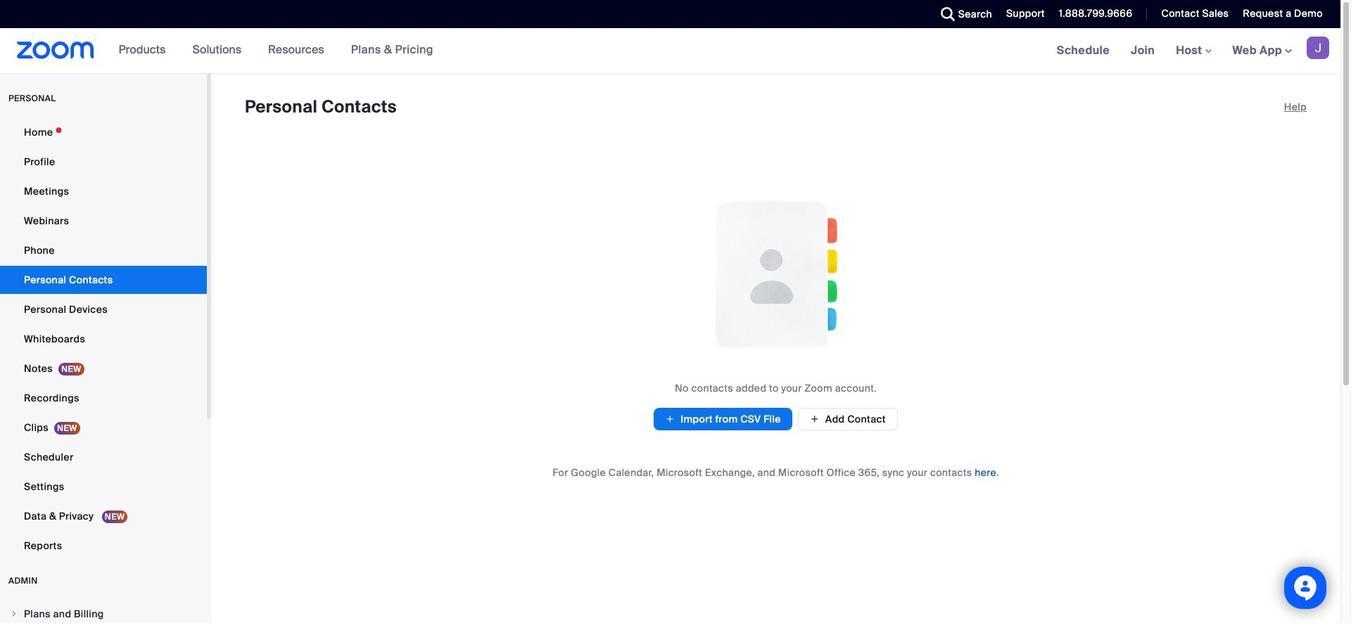 Task type: describe. For each thing, give the bounding box(es) containing it.
zoom logo image
[[17, 42, 94, 59]]

right image
[[10, 610, 18, 619]]

add image
[[665, 413, 675, 427]]

product information navigation
[[108, 28, 444, 73]]

profile picture image
[[1307, 37, 1330, 59]]



Task type: vqa. For each thing, say whether or not it's contained in the screenshot.
add image
yes



Task type: locate. For each thing, give the bounding box(es) containing it.
add image
[[810, 413, 820, 426]]

meetings navigation
[[1047, 28, 1341, 74]]

menu item
[[0, 601, 207, 624]]

personal menu menu
[[0, 118, 207, 562]]

banner
[[0, 28, 1341, 74]]



